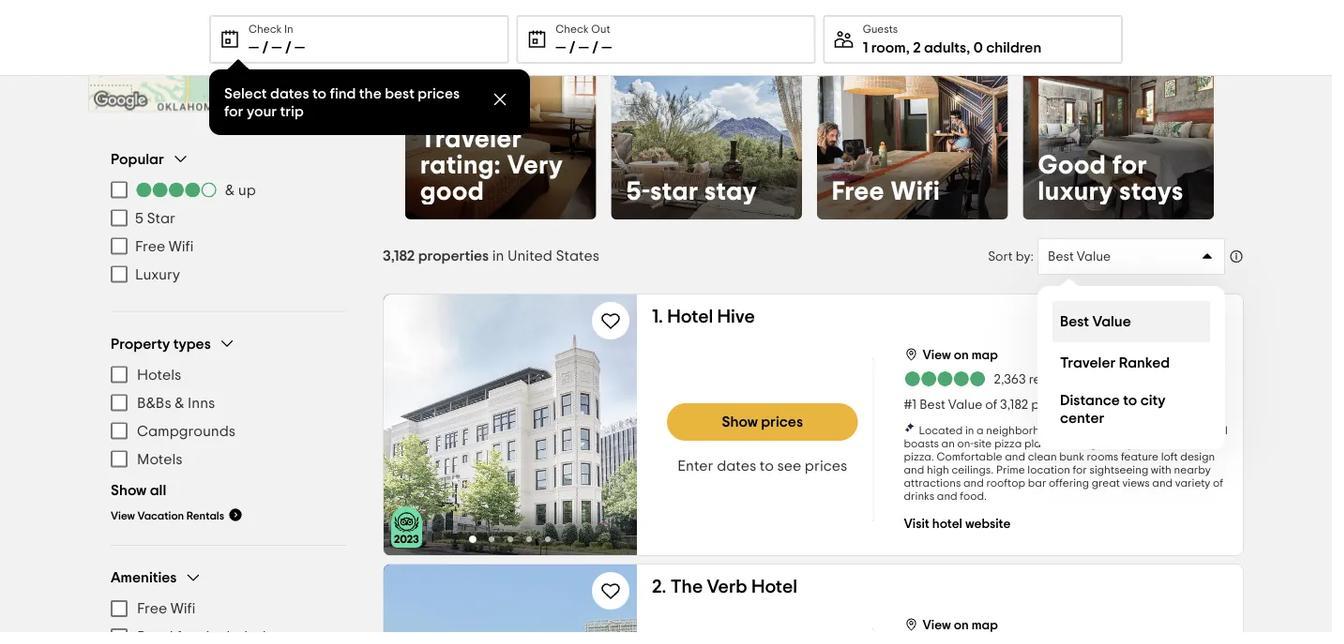 Task type: describe. For each thing, give the bounding box(es) containing it.
view inside button
[[206, 39, 238, 54]]

select dates to find the best prices for your trip
[[224, 86, 460, 119]]

carousel of images figure
[[384, 295, 637, 556]]

1 for room
[[863, 40, 868, 55]]

food.
[[960, 491, 987, 502]]

bar
[[1028, 478, 1047, 489]]

2 vertical spatial value
[[949, 399, 983, 412]]

your
[[247, 104, 277, 119]]

good for luxury stays link
[[1023, 29, 1214, 220]]

1 vertical spatial best value
[[1061, 314, 1132, 329]]

5
[[135, 211, 144, 226]]

view map button
[[172, 28, 286, 64]]

good
[[1039, 152, 1107, 178]]

visit hotel website
[[904, 518, 1011, 531]]

types
[[173, 336, 211, 351]]

all
[[150, 483, 166, 498]]

website
[[966, 518, 1011, 531]]

freshly
[[1100, 438, 1134, 450]]

0 vertical spatial &
[[225, 183, 235, 198]]

center
[[1061, 411, 1105, 426]]

properties
[[418, 248, 489, 263]]

3,182 properties in united states
[[383, 248, 600, 263]]

show all button
[[111, 481, 166, 500]]

2
[[913, 40, 921, 55]]

select
[[224, 86, 267, 101]]

show prices button
[[667, 404, 858, 441]]

visit hotel website link
[[904, 514, 1011, 533]]

0 horizontal spatial hotel
[[667, 308, 714, 327]]

view vacation rentals link
[[111, 507, 243, 523]]

free for free wifi link
[[833, 178, 885, 205]]

hive
[[718, 308, 755, 327]]

1 vertical spatial wifi
[[169, 239, 194, 254]]

0 horizontal spatial in
[[492, 248, 504, 263]]

tasty
[[1116, 425, 1141, 436]]

5 — from the left
[[579, 40, 589, 55]]

with
[[1151, 465, 1172, 476]]

#
[[904, 399, 913, 412]]

2. the verb hotel
[[652, 578, 798, 597]]

free wifi for free wifi menu
[[137, 602, 196, 617]]

traveler for ranked
[[1061, 356, 1116, 371]]

group containing property types
[[111, 335, 347, 523]]

and down pizza.
[[904, 465, 925, 476]]

1 vertical spatial stay
[[1091, 399, 1116, 412]]

free wifi for free wifi link
[[833, 178, 941, 205]]

traveler rating: very good
[[420, 126, 564, 205]]

1 horizontal spatial 3,182
[[1001, 399, 1029, 412]]

location
[[1028, 465, 1071, 476]]

1 vertical spatial map
[[972, 349, 998, 362]]

2 view on map button from the top
[[904, 614, 998, 634]]

place
[[1025, 438, 1055, 450]]

and up prime
[[1005, 451, 1026, 463]]

show prices
[[722, 415, 803, 430]]

located
[[919, 425, 963, 436]]

campgrounds
[[137, 424, 236, 439]]

save to a trip image for 2.
[[600, 580, 622, 603]]

show for show prices
[[722, 415, 758, 430]]

b&bs
[[137, 396, 172, 411]]

located in a neighborhood famed for tasty pizzas, this hotel boasts an on-site pizza place offering freshly made, delicious pizza. comfortable and clean bunk rooms feature loft design and high ceilings. prime location for sightseeing with nearby attractions and rooftop bar offering great views and variety of drinks and food. button
[[904, 422, 1229, 503]]

1 , from the left
[[906, 40, 910, 55]]

free wifi link
[[817, 29, 1008, 220]]

boasts
[[904, 438, 939, 450]]

children
[[987, 40, 1042, 55]]

2 on from the top
[[954, 619, 969, 633]]

nearby
[[1175, 465, 1212, 476]]

pizzas,
[[1144, 425, 1179, 436]]

room
[[872, 40, 906, 55]]

0 vertical spatial offering
[[1057, 438, 1098, 450]]

rooftop
[[987, 478, 1026, 489]]

& up
[[225, 183, 256, 198]]

hotels
[[137, 367, 181, 382]]

good
[[420, 178, 484, 205]]

for inside the good for luxury stays
[[1113, 152, 1148, 178]]

best value inside popup button
[[1048, 250, 1111, 263]]

this
[[1182, 425, 1200, 436]]

guests 1 room , 2 adults , 0 children
[[863, 23, 1042, 55]]

check for check in — / — / —
[[249, 23, 282, 35]]

2 vertical spatial best
[[920, 399, 946, 412]]

0 horizontal spatial 3,182
[[383, 248, 415, 263]]

free wifi menu
[[111, 595, 347, 634]]

1 view on map from the top
[[923, 349, 998, 362]]

2,363 reviews link
[[904, 370, 1073, 389]]

1 vertical spatial states
[[1175, 399, 1213, 412]]

1 vertical spatial free
[[135, 239, 165, 254]]

check for check out — / — / —
[[556, 23, 589, 35]]

famed
[[1063, 425, 1096, 436]]

0 vertical spatial states
[[556, 248, 600, 263]]

property types
[[111, 336, 211, 351]]

star
[[651, 178, 699, 205]]

5.0 of 5 bubbles. 2,363 reviews element
[[904, 370, 1073, 389]]

up
[[238, 183, 256, 198]]

a
[[977, 425, 984, 436]]

see
[[778, 459, 802, 474]]

wifi for free wifi menu
[[171, 602, 196, 617]]

0
[[974, 40, 983, 55]]

hotel exterior image
[[384, 565, 637, 634]]

best
[[385, 86, 415, 101]]

distance
[[1061, 393, 1120, 408]]

star
[[147, 211, 176, 226]]

show all
[[111, 483, 166, 498]]

ceilings.
[[952, 465, 994, 476]]

1 — from the left
[[249, 40, 259, 55]]

traveler for rating:
[[420, 126, 522, 152]]

sort
[[988, 250, 1013, 263]]

free for free wifi menu
[[137, 602, 167, 617]]

# 1 best value of 3,182 places to stay in united states
[[904, 399, 1213, 412]]

stays
[[1120, 178, 1184, 205]]

very
[[507, 152, 564, 178]]

rating:
[[420, 152, 501, 178]]

3 — from the left
[[295, 40, 305, 55]]

places
[[1032, 399, 1072, 412]]

adults
[[924, 40, 967, 55]]

value for best value popup button
[[1077, 250, 1111, 263]]

ranked
[[1120, 356, 1171, 371]]

1 vertical spatial hotel
[[752, 578, 798, 597]]

to inside distance to city center
[[1124, 393, 1138, 408]]

design
[[1181, 451, 1216, 463]]

4 / from the left
[[592, 40, 599, 55]]

1. hotel hive
[[652, 308, 755, 327]]



Task type: vqa. For each thing, say whether or not it's contained in the screenshot.
Popular
yes



Task type: locate. For each thing, give the bounding box(es) containing it.
best value
[[1048, 250, 1111, 263], [1061, 314, 1132, 329]]

best value button
[[1038, 238, 1226, 275]]

in right 'properties'
[[492, 248, 504, 263]]

2 / from the left
[[285, 40, 291, 55]]

hotel
[[667, 308, 714, 327], [752, 578, 798, 597]]

5-star stay
[[626, 178, 758, 205]]

visit
[[904, 518, 930, 531]]

prime
[[997, 465, 1026, 476]]

an
[[942, 438, 955, 450]]

, left 2
[[906, 40, 910, 55]]

to inside "select dates to find the best prices for your trip"
[[312, 86, 327, 101]]

1 left room
[[863, 40, 868, 55]]

2 vertical spatial in
[[966, 425, 975, 436]]

hotel
[[1202, 425, 1228, 436], [933, 518, 963, 531]]

view
[[206, 39, 238, 54], [923, 349, 951, 362], [111, 511, 135, 522], [923, 619, 951, 633]]

check left out
[[556, 23, 589, 35]]

of right the variety on the bottom right
[[1213, 478, 1224, 489]]

loft
[[1162, 451, 1179, 463]]

4 — from the left
[[556, 40, 566, 55]]

0 vertical spatial wifi
[[891, 178, 941, 205]]

0 vertical spatial view on map button
[[904, 344, 998, 364]]

2 vertical spatial prices
[[805, 459, 848, 474]]

0 horizontal spatial ,
[[906, 40, 910, 55]]

2 view on map from the top
[[923, 619, 998, 633]]

0 vertical spatial show
[[722, 415, 758, 430]]

2 vertical spatial free
[[137, 602, 167, 617]]

2.
[[652, 578, 667, 597]]

value up traveler ranked at the bottom of page
[[1093, 314, 1132, 329]]

feature
[[1122, 451, 1159, 463]]

hotel inside located in a neighborhood famed for tasty pizzas, this hotel boasts an on-site pizza place offering freshly made, delicious pizza. comfortable and clean bunk rooms feature loft design and high ceilings. prime location for sightseeing with nearby attractions and rooftop bar offering great views and variety of drinks and food.
[[1202, 425, 1228, 436]]

dates for enter
[[717, 459, 757, 474]]

rentals
[[187, 511, 224, 522]]

0 vertical spatial on
[[954, 349, 969, 362]]

2 horizontal spatial prices
[[805, 459, 848, 474]]

& left inns
[[175, 396, 184, 411]]

best
[[1048, 250, 1074, 263], [1061, 314, 1090, 329], [920, 399, 946, 412]]

1 vertical spatial group
[[111, 335, 347, 523]]

2 vertical spatial wifi
[[171, 602, 196, 617]]

prices inside "select dates to find the best prices for your trip"
[[418, 86, 460, 101]]

for down select
[[224, 104, 244, 119]]

value inside best value popup button
[[1077, 250, 1111, 263]]

check in — / — / —
[[249, 23, 305, 55]]

save to a trip image left 1.
[[600, 310, 622, 332]]

check left the in
[[249, 23, 282, 35]]

0 horizontal spatial states
[[556, 248, 600, 263]]

and down attractions
[[937, 491, 958, 502]]

clean
[[1028, 451, 1057, 463]]

2,363 reviews
[[994, 374, 1073, 387]]

in up tasty
[[1119, 399, 1129, 412]]

1 vertical spatial view on map button
[[904, 614, 998, 634]]

distance to city center
[[1061, 393, 1166, 426]]

property
[[111, 336, 170, 351]]

view map
[[206, 39, 271, 54]]

enter
[[678, 459, 714, 474]]

0 vertical spatial 3,182
[[383, 248, 415, 263]]

0 vertical spatial view on map
[[923, 349, 998, 362]]

group
[[111, 150, 347, 289], [111, 335, 347, 523], [111, 569, 347, 634]]

reviews
[[1029, 374, 1073, 387]]

show inside button
[[111, 483, 147, 498]]

hotel right this
[[1202, 425, 1228, 436]]

for inside "select dates to find the best prices for your trip"
[[224, 104, 244, 119]]

traveler up distance
[[1061, 356, 1116, 371]]

0 horizontal spatial of
[[986, 399, 998, 412]]

vacation
[[137, 511, 184, 522]]

1 vertical spatial hotel
[[933, 518, 963, 531]]

wifi
[[891, 178, 941, 205], [169, 239, 194, 254], [171, 602, 196, 617]]

0 horizontal spatial 1
[[863, 40, 868, 55]]

stay right star
[[705, 178, 758, 205]]

list box
[[1038, 286, 1226, 450]]

1 / from the left
[[262, 40, 268, 55]]

save to a trip image left 2.
[[600, 580, 622, 603]]

1 vertical spatial on
[[954, 619, 969, 633]]

2 vertical spatial group
[[111, 569, 347, 634]]

1 vertical spatial &
[[175, 396, 184, 411]]

0 vertical spatial hotel
[[667, 308, 714, 327]]

6 — from the left
[[602, 40, 612, 55]]

1 on from the top
[[954, 349, 969, 362]]

check inside "check out — / — / —"
[[556, 23, 589, 35]]

variety
[[1176, 478, 1211, 489]]

pizza.
[[904, 451, 935, 463]]

value for list box containing best value
[[1093, 314, 1132, 329]]

0 vertical spatial stay
[[705, 178, 758, 205]]

guests
[[863, 23, 898, 35]]

1 group from the top
[[111, 150, 347, 289]]

1 vertical spatial offering
[[1049, 478, 1090, 489]]

dates right the enter
[[717, 459, 757, 474]]

1
[[863, 40, 868, 55], [913, 399, 917, 412]]

0 horizontal spatial dates
[[270, 86, 309, 101]]

to left see
[[760, 459, 774, 474]]

best right by:
[[1048, 250, 1074, 263]]

prices up see
[[761, 415, 803, 430]]

1 horizontal spatial states
[[1175, 399, 1213, 412]]

stay up famed
[[1091, 399, 1116, 412]]

, left 0 on the top right of page
[[967, 40, 971, 55]]

5-
[[626, 178, 651, 205]]

of down 5.0 of 5 bubbles. 2,363 reviews element
[[986, 399, 998, 412]]

4.0 of 5 bubbles image
[[135, 183, 218, 198]]

1 horizontal spatial ,
[[967, 40, 971, 55]]

located in a neighborhood famed for tasty pizzas, this hotel boasts an on-site pizza place offering freshly made, delicious pizza. comfortable and clean bunk rooms feature loft design and high ceilings. prime location for sightseeing with nearby attractions and rooftop bar offering great views and variety of drinks and food.
[[904, 425, 1228, 502]]

free wifi
[[833, 178, 941, 205], [135, 239, 194, 254], [137, 602, 196, 617]]

1 horizontal spatial of
[[1213, 478, 1224, 489]]

hotel right 1.
[[667, 308, 714, 327]]

1 vertical spatial 3,182
[[1001, 399, 1029, 412]]

prices inside button
[[761, 415, 803, 430]]

1 vertical spatial value
[[1093, 314, 1132, 329]]

0 vertical spatial save to a trip image
[[600, 310, 622, 332]]

made,
[[1136, 438, 1169, 450]]

group containing amenities
[[111, 569, 347, 634]]

group containing popular
[[111, 150, 347, 289]]

dates for select
[[270, 86, 309, 101]]

neighborhood
[[987, 425, 1061, 436]]

—
[[249, 40, 259, 55], [272, 40, 282, 55], [295, 40, 305, 55], [556, 40, 566, 55], [579, 40, 589, 55], [602, 40, 612, 55]]

0 vertical spatial best
[[1048, 250, 1074, 263]]

trip
[[280, 104, 304, 119]]

5-star stay link
[[611, 29, 802, 220]]

menu containing & up
[[111, 176, 347, 289]]

1 horizontal spatial united
[[1132, 399, 1172, 412]]

0 horizontal spatial stay
[[705, 178, 758, 205]]

to left find
[[312, 86, 327, 101]]

1 menu from the top
[[111, 176, 347, 289]]

for up freshly
[[1099, 425, 1113, 436]]

2 vertical spatial map
[[972, 619, 998, 633]]

dates
[[270, 86, 309, 101], [717, 459, 757, 474]]

b&bs & inns
[[137, 396, 215, 411]]

1 vertical spatial prices
[[761, 415, 803, 430]]

1 horizontal spatial stay
[[1091, 399, 1116, 412]]

2 horizontal spatial in
[[1119, 399, 1129, 412]]

1 vertical spatial show
[[111, 483, 147, 498]]

2 vertical spatial free wifi
[[137, 602, 196, 617]]

1 check from the left
[[249, 23, 282, 35]]

1 vertical spatial of
[[1213, 478, 1224, 489]]

3 / from the left
[[569, 40, 576, 55]]

hotel right visit
[[933, 518, 963, 531]]

and
[[1005, 451, 1026, 463], [904, 465, 925, 476], [964, 478, 984, 489], [1153, 478, 1173, 489], [937, 491, 958, 502]]

dates inside "select dates to find the best prices for your trip"
[[270, 86, 309, 101]]

to
[[312, 86, 327, 101], [1124, 393, 1138, 408], [1075, 399, 1088, 412], [760, 459, 774, 474]]

pizza
[[995, 438, 1022, 450]]

2 — from the left
[[272, 40, 282, 55]]

show for show all
[[111, 483, 147, 498]]

and down 'with'
[[1153, 478, 1173, 489]]

menu
[[111, 176, 347, 289], [111, 361, 347, 474]]

1 vertical spatial 1
[[913, 399, 917, 412]]

0 horizontal spatial check
[[249, 23, 282, 35]]

2 group from the top
[[111, 335, 347, 523]]

0 vertical spatial best value
[[1048, 250, 1111, 263]]

view on map
[[923, 349, 998, 362], [923, 619, 998, 633]]

1 horizontal spatial hotel
[[1202, 425, 1228, 436]]

traveler ranked
[[1061, 356, 1171, 371]]

1 horizontal spatial show
[[722, 415, 758, 430]]

0 horizontal spatial prices
[[418, 86, 460, 101]]

enter dates to see prices
[[678, 459, 848, 474]]

prices right best
[[418, 86, 460, 101]]

1 horizontal spatial traveler
[[1061, 356, 1116, 371]]

value down luxury on the top right of page
[[1077, 250, 1111, 263]]

0 horizontal spatial show
[[111, 483, 147, 498]]

&
[[225, 183, 235, 198], [175, 396, 184, 411]]

1 up boasts
[[913, 399, 917, 412]]

1 horizontal spatial prices
[[761, 415, 803, 430]]

in inside located in a neighborhood famed for tasty pizzas, this hotel boasts an on-site pizza place offering freshly made, delicious pizza. comfortable and clean bunk rooms feature loft design and high ceilings. prime location for sightseeing with nearby attractions and rooftop bar offering great views and variety of drinks and food.
[[966, 425, 975, 436]]

best value right by:
[[1048, 250, 1111, 263]]

1 vertical spatial menu
[[111, 361, 347, 474]]

0 horizontal spatial &
[[175, 396, 184, 411]]

in
[[284, 23, 294, 35]]

offering down famed
[[1057, 438, 1098, 450]]

1 vertical spatial save to a trip image
[[600, 580, 622, 603]]

0 vertical spatial value
[[1077, 250, 1111, 263]]

0 vertical spatial free
[[833, 178, 885, 205]]

free
[[833, 178, 885, 205], [135, 239, 165, 254], [137, 602, 167, 617]]

views
[[1123, 478, 1150, 489]]

1 vertical spatial traveler
[[1061, 356, 1116, 371]]

to up famed
[[1075, 399, 1088, 412]]

2 menu from the top
[[111, 361, 347, 474]]

0 vertical spatial traveler
[[420, 126, 522, 152]]

,
[[906, 40, 910, 55], [967, 40, 971, 55]]

motels
[[137, 452, 183, 467]]

map inside button
[[241, 39, 271, 54]]

value up a
[[949, 399, 983, 412]]

save to a trip image
[[600, 310, 622, 332], [600, 580, 622, 603]]

1 horizontal spatial check
[[556, 23, 589, 35]]

2 , from the left
[[967, 40, 971, 55]]

1 vertical spatial in
[[1119, 399, 1129, 412]]

wifi for free wifi link
[[891, 178, 941, 205]]

check inside check in — / — / —
[[249, 23, 282, 35]]

0 horizontal spatial hotel
[[933, 518, 963, 531]]

united
[[508, 248, 553, 263], [1132, 399, 1172, 412]]

for right the good
[[1113, 152, 1148, 178]]

view on map button
[[904, 344, 998, 364], [904, 614, 998, 634]]

good for luxury stays
[[1039, 152, 1184, 205]]

& left up
[[225, 183, 235, 198]]

1 inside "guests 1 room , 2 adults , 0 children"
[[863, 40, 868, 55]]

offering down the location
[[1049, 478, 1090, 489]]

3,182 down 2,363
[[1001, 399, 1029, 412]]

verb
[[707, 578, 748, 597]]

list box containing best value
[[1038, 286, 1226, 450]]

best value up traveler ranked at the bottom of page
[[1061, 314, 1132, 329]]

1 horizontal spatial &
[[225, 183, 235, 198]]

1 vertical spatial view on map
[[923, 619, 998, 633]]

in left a
[[966, 425, 975, 436]]

by:
[[1016, 250, 1034, 263]]

best right #
[[920, 399, 946, 412]]

2 save to a trip image from the top
[[600, 580, 622, 603]]

popular
[[111, 152, 164, 167]]

traveler down close image
[[420, 126, 522, 152]]

0 vertical spatial map
[[241, 39, 271, 54]]

close image
[[491, 90, 510, 109]]

3 group from the top
[[111, 569, 347, 634]]

0 vertical spatial hotel
[[1202, 425, 1228, 436]]

1 vertical spatial dates
[[717, 459, 757, 474]]

united right 'properties'
[[508, 248, 553, 263]]

sightseeing
[[1090, 465, 1149, 476]]

prices right see
[[805, 459, 848, 474]]

to left the city
[[1124, 393, 1138, 408]]

high
[[927, 465, 950, 476]]

of inside located in a neighborhood famed for tasty pizzas, this hotel boasts an on-site pizza place offering freshly made, delicious pizza. comfortable and clean bunk rooms feature loft design and high ceilings. prime location for sightseeing with nearby attractions and rooftop bar offering great views and variety of drinks and food.
[[1213, 478, 1224, 489]]

value
[[1077, 250, 1111, 263], [1093, 314, 1132, 329], [949, 399, 983, 412]]

0 vertical spatial dates
[[270, 86, 309, 101]]

traveler inside traveler rating: very good
[[420, 126, 522, 152]]

on-
[[958, 438, 974, 450]]

1 vertical spatial best
[[1061, 314, 1090, 329]]

0 vertical spatial of
[[986, 399, 998, 412]]

sort by:
[[988, 250, 1034, 263]]

free inside menu
[[137, 602, 167, 617]]

0 vertical spatial prices
[[418, 86, 460, 101]]

prices
[[418, 86, 460, 101], [761, 415, 803, 430], [805, 459, 848, 474]]

the
[[671, 578, 703, 597]]

save to a trip image for 1.
[[600, 310, 622, 332]]

2 check from the left
[[556, 23, 589, 35]]

0 vertical spatial in
[[492, 248, 504, 263]]

best inside best value popup button
[[1048, 250, 1074, 263]]

1 vertical spatial free wifi
[[135, 239, 194, 254]]

and up the food.
[[964, 478, 984, 489]]

amenities
[[111, 571, 177, 586]]

1 horizontal spatial hotel
[[752, 578, 798, 597]]

1 horizontal spatial 1
[[913, 399, 917, 412]]

0 vertical spatial free wifi
[[833, 178, 941, 205]]

1 save to a trip image from the top
[[600, 310, 622, 332]]

value inside list box
[[1093, 314, 1132, 329]]

1 for best
[[913, 399, 917, 412]]

0 horizontal spatial united
[[508, 248, 553, 263]]

map
[[241, 39, 271, 54], [972, 349, 998, 362], [972, 619, 998, 633]]

0 vertical spatial group
[[111, 150, 347, 289]]

1 horizontal spatial in
[[966, 425, 975, 436]]

show inside button
[[722, 415, 758, 430]]

2023 link
[[391, 507, 422, 548]]

1 view on map button from the top
[[904, 344, 998, 364]]

3,182
[[383, 248, 415, 263], [1001, 399, 1029, 412]]

0 vertical spatial menu
[[111, 176, 347, 289]]

0 horizontal spatial traveler
[[420, 126, 522, 152]]

find
[[330, 86, 356, 101]]

for down 'bunk'
[[1073, 465, 1088, 476]]

menu containing hotels
[[111, 361, 347, 474]]

city
[[1141, 393, 1166, 408]]

1.
[[652, 308, 663, 327]]

view vacation rentals
[[111, 511, 224, 522]]

1 horizontal spatial dates
[[717, 459, 757, 474]]

best up traveler ranked at the bottom of page
[[1061, 314, 1090, 329]]

0 vertical spatial united
[[508, 248, 553, 263]]

great
[[1092, 478, 1121, 489]]

free wifi inside menu
[[137, 602, 196, 617]]

show left all at the bottom left of the page
[[111, 483, 147, 498]]

out
[[592, 23, 611, 35]]

bunk
[[1060, 451, 1085, 463]]

wifi inside menu
[[171, 602, 196, 617]]

united up pizzas,
[[1132, 399, 1172, 412]]

0 vertical spatial 1
[[863, 40, 868, 55]]

show up enter dates to see prices
[[722, 415, 758, 430]]

1 vertical spatial united
[[1132, 399, 1172, 412]]

3,182 left 'properties'
[[383, 248, 415, 263]]

dates up trip
[[270, 86, 309, 101]]

hotel right verb in the right of the page
[[752, 578, 798, 597]]



